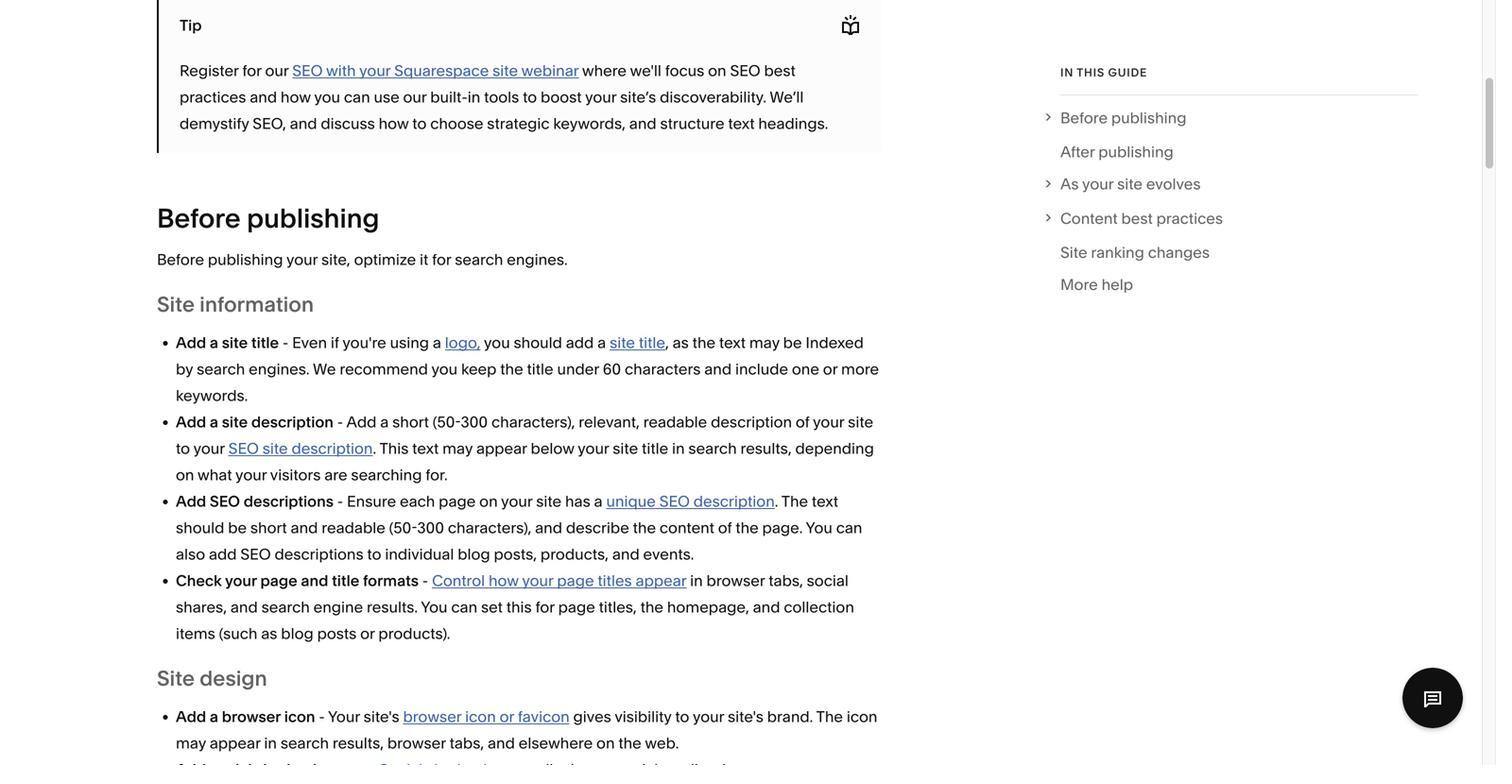 Task type: locate. For each thing, give the bounding box(es) containing it.
it
[[420, 250, 428, 269]]

can for in browser tabs, social shares, and search engine results. you can set this for page titles, the homepage, and collection items (such as blog posts or products).
[[451, 598, 477, 617]]

or inside , as the text may be indexed by search engines. we recommend you keep the title under 60 characters and include one or more keywords.
[[823, 360, 838, 379]]

may inside gives visibility to your site's brand. the icon may appear in search results, browser tabs, and elsewhere on the web.
[[176, 734, 206, 753]]

site for site information
[[157, 292, 195, 317]]

and inside gives visibility to your site's brand. the icon may appear in search results, browser tabs, and elsewhere on the web.
[[488, 734, 515, 753]]

best
[[764, 61, 796, 80], [1121, 209, 1153, 228]]

add a site description
[[176, 413, 333, 431]]

0 horizontal spatial this
[[506, 598, 532, 617]]

for right register
[[242, 61, 261, 80]]

or
[[823, 360, 838, 379], [360, 625, 375, 643], [500, 708, 514, 726]]

1 vertical spatial site
[[157, 292, 195, 317]]

site
[[1060, 244, 1087, 262], [157, 292, 195, 317], [157, 666, 195, 691]]

0 horizontal spatial or
[[360, 625, 375, 643]]

in left tools
[[468, 88, 480, 106]]

and
[[250, 88, 277, 106], [290, 114, 317, 133], [629, 114, 657, 133], [704, 360, 732, 379], [291, 519, 318, 537], [535, 519, 562, 537], [612, 545, 640, 564], [301, 572, 328, 590], [230, 598, 258, 617], [753, 598, 780, 617], [488, 734, 515, 753]]

1 horizontal spatial you
[[806, 519, 833, 537]]

on
[[708, 61, 726, 80], [176, 466, 194, 484], [479, 492, 498, 511], [596, 734, 615, 753]]

how down posts,
[[489, 572, 519, 590]]

products).
[[378, 625, 450, 643]]

search inside , as the text may be indexed by search engines. we recommend you keep the title under 60 characters and include one or more keywords.
[[197, 360, 245, 379]]

text inside . the text should be short and readable (50-300 characters), and describe the content of the page. you can also add seo descriptions to individual blog posts, products, and events.
[[812, 492, 838, 511]]

site inside the - add a short (50-300 characters), relevant, readable description of your site to your
[[848, 413, 873, 431]]

(such
[[219, 625, 257, 643]]

search left engine
[[261, 598, 310, 617]]

readable
[[643, 413, 707, 431], [322, 519, 385, 537]]

add for title
[[176, 334, 206, 352]]

0 horizontal spatial practices
[[180, 88, 246, 106]]

engine
[[313, 598, 363, 617]]

1 horizontal spatial add
[[566, 334, 594, 352]]

practices
[[180, 88, 246, 106], [1156, 209, 1223, 228]]

a
[[210, 334, 218, 352], [433, 334, 441, 352], [597, 334, 606, 352], [210, 413, 218, 431], [380, 413, 389, 431], [594, 492, 603, 511], [210, 708, 218, 726]]

description down include
[[711, 413, 792, 431]]

search right it at the left
[[455, 250, 503, 269]]

2 vertical spatial site
[[157, 666, 195, 691]]

0 horizontal spatial for
[[242, 61, 261, 80]]

best up we'll in the top of the page
[[764, 61, 796, 80]]

,
[[665, 334, 669, 352]]

information
[[200, 292, 314, 317]]

to inside the - add a short (50-300 characters), relevant, readable description of your site to your
[[176, 439, 190, 458]]

seo with your squarespace site webinar link
[[292, 61, 579, 80]]

use
[[374, 88, 399, 106]]

1 vertical spatial blog
[[281, 625, 314, 643]]

0 vertical spatial best
[[764, 61, 796, 80]]

this right set
[[506, 598, 532, 617]]

1 vertical spatial 300
[[417, 519, 444, 537]]

1 horizontal spatial before publishing
[[1060, 109, 1187, 127]]

the down visibility
[[618, 734, 642, 753]]

site for site design
[[157, 666, 195, 691]]

how for and
[[281, 88, 311, 106]]

1 vertical spatial as
[[261, 625, 277, 643]]

can inside "in browser tabs, social shares, and search engine results. you can set this for page titles, the homepage, and collection items (such as blog posts or products)."
[[451, 598, 477, 617]]

2 horizontal spatial for
[[535, 598, 555, 617]]

1 horizontal spatial short
[[392, 413, 429, 431]]

- inside the - add a short (50-300 characters), relevant, readable description of your site to your
[[337, 413, 343, 431]]

seo right also
[[240, 545, 271, 564]]

1 vertical spatial readable
[[322, 519, 385, 537]]

readable down characters
[[643, 413, 707, 431]]

search down your
[[281, 734, 329, 753]]

before publishing up site, at top left
[[157, 202, 379, 234]]

1 horizontal spatial (50-
[[433, 413, 461, 431]]

0 vertical spatial appear
[[476, 439, 527, 458]]

more
[[1060, 276, 1098, 294]]

the right , at top
[[692, 334, 716, 352]]

2 vertical spatial may
[[176, 734, 206, 753]]

short inside . the text should be short and readable (50-300 characters), and describe the content of the page. you can also add seo descriptions to individual blog posts, products, and events.
[[250, 519, 287, 537]]

2 site's from the left
[[728, 708, 764, 726]]

3 icon from the left
[[847, 708, 877, 726]]

may up for.
[[442, 439, 473, 458]]

seo up discoverability. at the top of page
[[730, 61, 761, 80]]

should inside . the text should be short and readable (50-300 characters), and describe the content of the page. you can also add seo descriptions to individual blog posts, products, and events.
[[176, 519, 224, 537]]

0 vertical spatial you
[[314, 88, 340, 106]]

characters), inside the - add a short (50-300 characters), relevant, readable description of your site to your
[[491, 413, 575, 431]]

. inside . this text may appear below your site title in search results, depending on what your visitors are searching for.
[[373, 439, 376, 458]]

1 horizontal spatial readable
[[643, 413, 707, 431]]

1 horizontal spatial as
[[673, 334, 689, 352]]

2 horizontal spatial or
[[823, 360, 838, 379]]

your down posts,
[[522, 572, 553, 590]]

publishing up as your site evolves
[[1098, 143, 1174, 161]]

0 vertical spatial you
[[806, 519, 833, 537]]

1 vertical spatial the
[[816, 708, 843, 726]]

discoverability.
[[660, 88, 766, 106]]

1 vertical spatial results,
[[333, 734, 384, 753]]

0 horizontal spatial results,
[[333, 734, 384, 753]]

0 horizontal spatial add
[[209, 545, 237, 564]]

browser down add a browser icon - your site's browser icon or favicon
[[387, 734, 446, 753]]

the up page.
[[781, 492, 808, 511]]

add
[[176, 334, 206, 352], [176, 413, 206, 431], [346, 413, 377, 431], [176, 492, 206, 511], [176, 708, 206, 726]]

-
[[282, 334, 289, 352], [337, 413, 343, 431], [337, 492, 343, 511], [422, 572, 428, 590], [319, 708, 325, 726]]

1 horizontal spatial engines.
[[507, 250, 568, 269]]

demystify
[[180, 114, 249, 133]]

descriptions
[[244, 492, 334, 511], [275, 545, 363, 564]]

300 inside the - add a short (50-300 characters), relevant, readable description of your site to your
[[461, 413, 488, 431]]

be
[[783, 334, 802, 352], [228, 519, 247, 537]]

1 horizontal spatial can
[[451, 598, 477, 617]]

0 vertical spatial the
[[781, 492, 808, 511]]

- left your
[[319, 708, 325, 726]]

search inside "in browser tabs, social shares, and search engine results. you can set this for page titles, the homepage, and collection items (such as blog posts or products)."
[[261, 598, 310, 617]]

can inside where we'll focus on seo best practices and how you can use our built-in tools to boost your site's discoverability. we'll demystify seo, and discuss how to choose strategic keywords, and structure text headings.
[[344, 88, 370, 106]]

add for description
[[176, 413, 206, 431]]

1 vertical spatial appear
[[636, 572, 686, 590]]

to down keywords.
[[176, 439, 190, 458]]

1 vertical spatial our
[[403, 88, 427, 106]]

1 horizontal spatial or
[[500, 708, 514, 726]]

add
[[566, 334, 594, 352], [209, 545, 237, 564]]

publishing up site information
[[208, 250, 283, 269]]

check
[[176, 572, 222, 590]]

of right the content in the left of the page
[[718, 519, 732, 537]]

site ranking changes
[[1060, 244, 1210, 262]]

short inside the - add a short (50-300 characters), relevant, readable description of your site to your
[[392, 413, 429, 431]]

practices inside dropdown button
[[1156, 209, 1223, 228]]

- add a short (50-300 characters), relevant, readable description of your site to your
[[176, 413, 873, 458]]

you down 'logo,'
[[431, 360, 458, 379]]

recommend
[[340, 360, 428, 379]]

your
[[359, 61, 391, 80], [585, 88, 616, 106], [1082, 175, 1114, 193], [286, 250, 318, 269], [813, 413, 844, 431], [193, 439, 225, 458], [578, 439, 609, 458], [235, 466, 267, 484], [501, 492, 532, 511], [225, 572, 257, 590], [522, 572, 553, 590], [693, 708, 724, 726]]

1 horizontal spatial appear
[[476, 439, 527, 458]]

title
[[251, 334, 279, 352], [639, 334, 665, 352], [527, 360, 553, 379], [642, 439, 668, 458], [332, 572, 359, 590]]

1 vertical spatial may
[[442, 439, 473, 458]]

unique seo description link
[[606, 492, 775, 511]]

site up 60
[[610, 334, 635, 352]]

2 horizontal spatial may
[[749, 334, 780, 352]]

add up "by"
[[176, 334, 206, 352]]

tabs, left social
[[769, 572, 803, 590]]

practices inside where we'll focus on seo best practices and how you can use our built-in tools to boost your site's discoverability. we'll demystify seo, and discuss how to choose strategic keywords, and structure text headings.
[[180, 88, 246, 106]]

0 horizontal spatial before publishing
[[157, 202, 379, 234]]

indexed
[[806, 334, 864, 352]]

of
[[796, 413, 810, 431], [718, 519, 732, 537]]

blog
[[458, 545, 490, 564], [281, 625, 314, 643]]

text inside , as the text may be indexed by search engines. we recommend you keep the title under 60 characters and include one or more keywords.
[[719, 334, 746, 352]]

short up this
[[392, 413, 429, 431]]

in inside "in browser tabs, social shares, and search engine results. you can set this for page titles, the homepage, and collection items (such as blog posts or products)."
[[690, 572, 703, 590]]

text up include
[[719, 334, 746, 352]]

readable down the 'ensure'
[[322, 519, 385, 537]]

0 vertical spatial results,
[[740, 439, 792, 458]]

0 vertical spatial blog
[[458, 545, 490, 564]]

seo down add a site description
[[228, 439, 259, 458]]

should
[[514, 334, 562, 352], [176, 519, 224, 537]]

title up unique
[[642, 439, 668, 458]]

0 vertical spatial may
[[749, 334, 780, 352]]

0 vertical spatial characters),
[[491, 413, 575, 431]]

1 vertical spatial for
[[432, 250, 451, 269]]

as
[[1060, 175, 1079, 193]]

description
[[251, 413, 333, 431], [711, 413, 792, 431], [292, 439, 373, 458], [693, 492, 775, 511]]

0 vertical spatial this
[[1077, 66, 1105, 79]]

descriptions inside . the text should be short and readable (50-300 characters), and describe the content of the page. you can also add seo descriptions to individual blog posts, products, and events.
[[275, 545, 363, 564]]

0 horizontal spatial blog
[[281, 625, 314, 643]]

1 vertical spatial this
[[506, 598, 532, 617]]

title left under
[[527, 360, 553, 379]]

may inside , as the text may be indexed by search engines. we recommend you keep the title under 60 characters and include one or more keywords.
[[749, 334, 780, 352]]

icon left your
[[284, 708, 315, 726]]

0 horizontal spatial be
[[228, 519, 247, 537]]

0 horizontal spatial how
[[281, 88, 311, 106]]

seo,
[[253, 114, 286, 133]]

1 vertical spatial engines.
[[249, 360, 310, 379]]

0 vertical spatial or
[[823, 360, 838, 379]]

0 horizontal spatial 300
[[417, 519, 444, 537]]

1 horizontal spatial our
[[403, 88, 427, 106]]

how for control
[[489, 572, 519, 590]]

0 vertical spatial as
[[673, 334, 689, 352]]

site up depending
[[848, 413, 873, 431]]

individual
[[385, 545, 454, 564]]

page down control how your page titles appear link
[[558, 598, 595, 617]]

of inside the - add a short (50-300 characters), relevant, readable description of your site to your
[[796, 413, 810, 431]]

icon right brand.
[[847, 708, 877, 726]]

before publishing your site, optimize it for search engines.
[[157, 250, 568, 269]]

how down use
[[379, 114, 409, 133]]

1 vertical spatial or
[[360, 625, 375, 643]]

description inside the - add a short (50-300 characters), relevant, readable description of your site to your
[[711, 413, 792, 431]]

0 vertical spatial short
[[392, 413, 429, 431]]

0 horizontal spatial appear
[[210, 734, 260, 753]]

0 horizontal spatial of
[[718, 519, 732, 537]]

site down relevant,
[[613, 439, 638, 458]]

can down control
[[451, 598, 477, 617]]

0 horizontal spatial short
[[250, 519, 287, 537]]

you down check your page and title formats - control how your page titles appear
[[421, 598, 448, 617]]

best up site ranking changes
[[1121, 209, 1153, 228]]

0 vertical spatial should
[[514, 334, 562, 352]]

1 horizontal spatial best
[[1121, 209, 1153, 228]]

and inside , as the text may be indexed by search engines. we recommend you keep the title under 60 characters and include one or more keywords.
[[704, 360, 732, 379]]

before inside dropdown button
[[1060, 109, 1108, 127]]

1 site's from the left
[[364, 708, 399, 726]]

to
[[523, 88, 537, 106], [412, 114, 427, 133], [176, 439, 190, 458], [367, 545, 381, 564], [675, 708, 689, 726]]

300 down keep
[[461, 413, 488, 431]]

0 horizontal spatial best
[[764, 61, 796, 80]]

0 horizontal spatial site's
[[364, 708, 399, 726]]

site inside dropdown button
[[1117, 175, 1143, 193]]

browser inside gives visibility to your site's brand. the icon may appear in search results, browser tabs, and elsewhere on the web.
[[387, 734, 446, 753]]

2 horizontal spatial can
[[836, 519, 862, 537]]

how up seo,
[[281, 88, 311, 106]]

shares,
[[176, 598, 227, 617]]

search up keywords.
[[197, 360, 245, 379]]

1 vertical spatial be
[[228, 519, 247, 537]]

and down browser icon or favicon link
[[488, 734, 515, 753]]

for right it at the left
[[432, 250, 451, 269]]

2 horizontal spatial appear
[[636, 572, 686, 590]]

0 vertical spatial before publishing
[[1060, 109, 1187, 127]]

after
[[1060, 143, 1095, 161]]

2 horizontal spatial how
[[489, 572, 519, 590]]

text
[[728, 114, 755, 133], [719, 334, 746, 352], [412, 439, 439, 458], [812, 492, 838, 511]]

browser down products).
[[403, 708, 461, 726]]

300 up individual in the bottom left of the page
[[417, 519, 444, 537]]

or left favicon
[[500, 708, 514, 726]]

what
[[198, 466, 232, 484]]

2 vertical spatial you
[[431, 360, 458, 379]]

in down design
[[264, 734, 277, 753]]

- down individual in the bottom left of the page
[[422, 572, 428, 590]]

site's right your
[[364, 708, 399, 726]]

add right also
[[209, 545, 237, 564]]

in
[[1060, 66, 1074, 79]]

0 vertical spatial can
[[344, 88, 370, 106]]

1 horizontal spatial icon
[[465, 708, 496, 726]]

0 vertical spatial .
[[373, 439, 376, 458]]

0 vertical spatial site
[[1060, 244, 1087, 262]]

you inside where we'll focus on seo best practices and how you can use our built-in tools to boost your site's discoverability. we'll demystify seo, and discuss how to choose strategic keywords, and structure text headings.
[[314, 88, 340, 106]]

can
[[344, 88, 370, 106], [836, 519, 862, 537], [451, 598, 477, 617]]

on down gives
[[596, 734, 615, 753]]

site up tools
[[493, 61, 518, 80]]

before publishing inside dropdown button
[[1060, 109, 1187, 127]]

changes
[[1148, 244, 1210, 262]]

add down keywords.
[[176, 413, 206, 431]]

the right the titles,
[[640, 598, 663, 617]]

1 horizontal spatial .
[[775, 492, 778, 511]]

browser
[[707, 572, 765, 590], [222, 708, 281, 726], [403, 708, 461, 726], [387, 734, 446, 753]]

this right in
[[1077, 66, 1105, 79]]

to inside . the text should be short and readable (50-300 characters), and describe the content of the page. you can also add seo descriptions to individual blog posts, products, and events.
[[367, 545, 381, 564]]

a down site information
[[210, 334, 218, 352]]

the inside gives visibility to your site's brand. the icon may appear in search results, browser tabs, and elsewhere on the web.
[[816, 708, 843, 726]]

in inside . this text may appear below your site title in search results, depending on what your visitors are searching for.
[[672, 439, 685, 458]]

before publishing link
[[1060, 105, 1419, 131]]

relevant,
[[579, 413, 640, 431]]

or right posts
[[360, 625, 375, 643]]

0 horizontal spatial our
[[265, 61, 289, 80]]

appear left below
[[476, 439, 527, 458]]

site ranking changes link
[[1060, 240, 1210, 272]]

0 horizontal spatial may
[[176, 734, 206, 753]]

to right tools
[[523, 88, 537, 106]]

collection
[[784, 598, 854, 617]]

text up for.
[[412, 439, 439, 458]]

1 horizontal spatial may
[[442, 439, 473, 458]]

appear
[[476, 439, 527, 458], [636, 572, 686, 590], [210, 734, 260, 753]]

0 vertical spatial practices
[[180, 88, 246, 106]]

to inside gives visibility to your site's brand. the icon may appear in search results, browser tabs, and elsewhere on the web.
[[675, 708, 689, 726]]

more
[[841, 360, 879, 379]]

visibility
[[615, 708, 672, 726]]

0 vertical spatial how
[[281, 88, 311, 106]]

your right as
[[1082, 175, 1114, 193]]

you
[[314, 88, 340, 106], [484, 334, 510, 352], [431, 360, 458, 379]]

logo,
[[445, 334, 481, 352]]

and up (such
[[230, 598, 258, 617]]

1 vertical spatial can
[[836, 519, 862, 537]]

2 vertical spatial how
[[489, 572, 519, 590]]

icon inside gives visibility to your site's brand. the icon may appear in search results, browser tabs, and elsewhere on the web.
[[847, 708, 877, 726]]

add for icon
[[176, 708, 206, 726]]

1 vertical spatial .
[[775, 492, 778, 511]]

1 horizontal spatial practices
[[1156, 209, 1223, 228]]

publishing
[[1111, 109, 1187, 127], [1098, 143, 1174, 161], [247, 202, 379, 234], [208, 250, 283, 269]]

or inside "in browser tabs, social shares, and search engine results. you can set this for page titles, the homepage, and collection items (such as blog posts or products)."
[[360, 625, 375, 643]]

. this text may appear below your site title in search results, depending on what your visitors are searching for.
[[176, 439, 874, 484]]

site information
[[157, 292, 314, 317]]

to up web.
[[675, 708, 689, 726]]

blog up control
[[458, 545, 490, 564]]

be down what
[[228, 519, 247, 537]]

with
[[326, 61, 356, 80]]

seo inside . the text should be short and readable (50-300 characters), and describe the content of the page. you can also add seo descriptions to individual blog posts, products, and events.
[[240, 545, 271, 564]]

before
[[1060, 109, 1108, 127], [157, 202, 241, 234], [157, 250, 204, 269]]

0 horizontal spatial .
[[373, 439, 376, 458]]

add for -
[[176, 492, 206, 511]]

before publishing
[[1060, 109, 1187, 127], [157, 202, 379, 234]]

search up unique seo description link
[[688, 439, 737, 458]]

0 vertical spatial (50-
[[433, 413, 461, 431]]

help
[[1102, 276, 1133, 294]]

short down visitors
[[250, 519, 287, 537]]

1 horizontal spatial of
[[796, 413, 810, 431]]

the
[[781, 492, 808, 511], [816, 708, 843, 726]]

site's left brand.
[[728, 708, 764, 726]]

under
[[557, 360, 599, 379]]

0 vertical spatial readable
[[643, 413, 707, 431]]

0 horizontal spatial engines.
[[249, 360, 310, 379]]

add inside . the text should be short and readable (50-300 characters), and describe the content of the page. you can also add seo descriptions to individual blog posts, products, and events.
[[209, 545, 237, 564]]

as your site evolves button
[[1041, 171, 1419, 198]]

. inside . the text should be short and readable (50-300 characters), and describe the content of the page. you can also add seo descriptions to individual blog posts, products, and events.
[[775, 492, 778, 511]]

logo, link
[[445, 334, 481, 352]]

0 horizontal spatial you
[[421, 598, 448, 617]]

your inside where we'll focus on seo best practices and how you can use our built-in tools to boost your site's discoverability. we'll demystify seo, and discuss how to choose strategic keywords, and structure text headings.
[[585, 88, 616, 106]]

site up more
[[1060, 244, 1087, 262]]

. up page.
[[775, 492, 778, 511]]

0 vertical spatial of
[[796, 413, 810, 431]]

0 horizontal spatial you
[[314, 88, 340, 106]]

1 vertical spatial practices
[[1156, 209, 1223, 228]]

1 horizontal spatial blog
[[458, 545, 490, 564]]

be up one
[[783, 334, 802, 352]]

searching
[[351, 466, 422, 484]]

you up keep
[[484, 334, 510, 352]]

the right brand.
[[816, 708, 843, 726]]

blog left posts
[[281, 625, 314, 643]]

engines.
[[507, 250, 568, 269], [249, 360, 310, 379]]



Task type: vqa. For each thing, say whether or not it's contained in the screenshot.
the doesn't
no



Task type: describe. For each thing, give the bounding box(es) containing it.
web.
[[645, 734, 679, 753]]

content best practices
[[1060, 209, 1223, 228]]

publishing inside after publishing link
[[1098, 143, 1174, 161]]

2 icon from the left
[[465, 708, 496, 726]]

focus
[[665, 61, 704, 80]]

a inside the - add a short (50-300 characters), relevant, readable description of your site to your
[[380, 413, 389, 431]]

this
[[379, 439, 409, 458]]

- left even
[[282, 334, 289, 352]]

tabs, inside "in browser tabs, social shares, and search engine results. you can set this for page titles, the homepage, and collection items (such as blog posts or products)."
[[769, 572, 803, 590]]

unique
[[606, 492, 656, 511]]

register
[[180, 61, 239, 80]]

products,
[[541, 545, 609, 564]]

and up products,
[[535, 519, 562, 537]]

. for unique seo description
[[775, 492, 778, 511]]

you're
[[342, 334, 386, 352]]

page right check
[[260, 572, 297, 590]]

visitors
[[270, 466, 321, 484]]

your right what
[[235, 466, 267, 484]]

. the text should be short and readable (50-300 characters), and describe the content of the page. you can also add seo descriptions to individual blog posts, products, and events.
[[176, 492, 862, 564]]

site design
[[157, 666, 267, 691]]

a down keywords.
[[210, 413, 218, 431]]

posts
[[317, 625, 357, 643]]

events.
[[643, 545, 694, 564]]

in this guide
[[1060, 66, 1147, 79]]

using
[[390, 334, 429, 352]]

and down 'site's'
[[629, 114, 657, 133]]

best inside dropdown button
[[1121, 209, 1153, 228]]

a down site design
[[210, 708, 218, 726]]

text inside . this text may appear below your site title in search results, depending on what your visitors are searching for.
[[412, 439, 439, 458]]

and right seo,
[[290, 114, 317, 133]]

blog inside "in browser tabs, social shares, and search engine results. you can set this for page titles, the homepage, and collection items (such as blog posts or products)."
[[281, 625, 314, 643]]

site's
[[620, 88, 656, 106]]

content
[[1060, 209, 1118, 228]]

ranking
[[1091, 244, 1144, 262]]

on down . this text may appear below your site title in search results, depending on what your visitors are searching for.
[[479, 492, 498, 511]]

content best practices button
[[1041, 206, 1419, 232]]

add a browser icon - your site's browser icon or favicon
[[176, 708, 570, 726]]

formats
[[363, 572, 419, 590]]

the inside gives visibility to your site's brand. the icon may appear in search results, browser tabs, and elsewhere on the web.
[[618, 734, 642, 753]]

, as the text may be indexed by search engines. we recommend you keep the title under 60 characters and include one or more keywords.
[[176, 334, 879, 405]]

a up 60
[[597, 334, 606, 352]]

register for our seo with your squarespace site webinar
[[180, 61, 579, 80]]

titles
[[598, 572, 632, 590]]

titles,
[[599, 598, 637, 617]]

depending
[[795, 439, 874, 458]]

boost
[[541, 88, 582, 106]]

our inside where we'll focus on seo best practices and how you can use our built-in tools to boost your site's discoverability. we'll demystify seo, and discuss how to choose strategic keywords, and structure text headings.
[[403, 88, 427, 106]]

. for seo site description
[[373, 439, 376, 458]]

add a site title - even if you're using a logo, you should add a site title
[[176, 334, 665, 352]]

this inside "in browser tabs, social shares, and search engine results. you can set this for page titles, the homepage, and collection items (such as blog posts or products)."
[[506, 598, 532, 617]]

homepage,
[[667, 598, 749, 617]]

search inside gives visibility to your site's brand. the icon may appear in search results, browser tabs, and elsewhere on the web.
[[281, 734, 329, 753]]

0 vertical spatial descriptions
[[244, 492, 334, 511]]

tools
[[484, 88, 519, 106]]

site for site ranking changes
[[1060, 244, 1087, 262]]

where
[[582, 61, 627, 80]]

on inside where we'll focus on seo best practices and how you can use our built-in tools to boost your site's discoverability. we'll demystify seo, and discuss how to choose strategic keywords, and structure text headings.
[[708, 61, 726, 80]]

1 horizontal spatial should
[[514, 334, 562, 352]]

browser icon or favicon link
[[403, 708, 570, 726]]

the inside "in browser tabs, social shares, and search engine results. you can set this for page titles, the homepage, and collection items (such as blog posts or products)."
[[640, 598, 663, 617]]

for.
[[426, 466, 448, 484]]

1 vertical spatial before publishing
[[157, 202, 379, 234]]

a left logo, link
[[433, 334, 441, 352]]

you inside "in browser tabs, social shares, and search engine results. you can set this for page titles, the homepage, and collection items (such as blog posts or products)."
[[421, 598, 448, 617]]

site's inside gives visibility to your site's brand. the icon may appear in search results, browser tabs, and elsewhere on the web.
[[728, 708, 764, 726]]

(50- inside the - add a short (50-300 characters), relevant, readable description of your site to your
[[433, 413, 461, 431]]

appear inside . this text may appear below your site title in search results, depending on what your visitors are searching for.
[[476, 439, 527, 458]]

has
[[565, 492, 590, 511]]

below
[[531, 439, 574, 458]]

keep
[[461, 360, 497, 379]]

title inside , as the text may be indexed by search engines. we recommend you keep the title under 60 characters and include one or more keywords.
[[527, 360, 553, 379]]

300 inside . the text should be short and readable (50-300 characters), and describe the content of the page. you can also add seo descriptions to individual blog posts, products, and events.
[[417, 519, 444, 537]]

1 vertical spatial you
[[484, 334, 510, 352]]

appear inside gives visibility to your site's brand. the icon may appear in search results, browser tabs, and elsewhere on the web.
[[210, 734, 260, 753]]

publishing up site, at top left
[[247, 202, 379, 234]]

and down visitors
[[291, 519, 318, 537]]

your up depending
[[813, 413, 844, 431]]

we'll
[[630, 61, 662, 80]]

title down information
[[251, 334, 279, 352]]

your up use
[[359, 61, 391, 80]]

0 vertical spatial for
[[242, 61, 261, 80]]

0 vertical spatial add
[[566, 334, 594, 352]]

title up characters
[[639, 334, 665, 352]]

publishing inside before publishing link
[[1111, 109, 1187, 127]]

keywords,
[[553, 114, 626, 133]]

seo inside where we'll focus on seo best practices and how you can use our built-in tools to boost your site's discoverability. we'll demystify seo, and discuss how to choose strategic keywords, and structure text headings.
[[730, 61, 761, 80]]

site left has on the left
[[536, 492, 562, 511]]

1 vertical spatial before
[[157, 202, 241, 234]]

in inside gives visibility to your site's brand. the icon may appear in search results, browser tabs, and elsewhere on the web.
[[264, 734, 277, 753]]

as inside "in browser tabs, social shares, and search engine results. you can set this for page titles, the homepage, and collection items (such as blog posts or products)."
[[261, 625, 277, 643]]

search inside . this text may appear below your site title in search results, depending on what your visitors are searching for.
[[688, 439, 737, 458]]

where we'll focus on seo best practices and how you can use our built-in tools to boost your site's discoverability. we'll demystify seo, and discuss how to choose strategic keywords, and structure text headings.
[[180, 61, 828, 133]]

site up visitors
[[262, 439, 288, 458]]

results, inside . this text may appear below your site title in search results, depending on what your visitors are searching for.
[[740, 439, 792, 458]]

set
[[481, 598, 503, 617]]

your inside dropdown button
[[1082, 175, 1114, 193]]

best inside where we'll focus on seo best practices and how you can use our built-in tools to boost your site's discoverability. we'll demystify seo, and discuss how to choose strategic keywords, and structure text headings.
[[764, 61, 796, 80]]

of inside . the text should be short and readable (50-300 characters), and describe the content of the page. you can also add seo descriptions to individual blog posts, products, and events.
[[718, 519, 732, 537]]

before publishing button
[[1041, 105, 1419, 131]]

browser inside "in browser tabs, social shares, and search engine results. you can set this for page titles, the homepage, and collection items (such as blog posts or products)."
[[707, 572, 765, 590]]

your down . this text may appear below your site title in search results, depending on what your visitors are searching for.
[[501, 492, 532, 511]]

choose
[[430, 114, 483, 133]]

by
[[176, 360, 193, 379]]

you inside , as the text may be indexed by search engines. we recommend you keep the title under 60 characters and include one or more keywords.
[[431, 360, 458, 379]]

discuss
[[321, 114, 375, 133]]

you inside . the text should be short and readable (50-300 characters), and describe the content of the page. you can also add seo descriptions to individual blog posts, products, and events.
[[806, 519, 833, 537]]

results.
[[367, 598, 418, 617]]

seo down what
[[210, 492, 240, 511]]

characters), inside . the text should be short and readable (50-300 characters), and describe the content of the page. you can also add seo descriptions to individual blog posts, products, and events.
[[448, 519, 531, 537]]

0 vertical spatial engines.
[[507, 250, 568, 269]]

the down unique
[[633, 519, 656, 537]]

page down for.
[[439, 492, 476, 511]]

to left choose
[[412, 114, 427, 133]]

and up engine
[[301, 572, 328, 590]]

2 vertical spatial before
[[157, 250, 204, 269]]

be inside . the text should be short and readable (50-300 characters), and describe the content of the page. you can also add seo descriptions to individual blog posts, products, and events.
[[228, 519, 247, 537]]

on inside . this text may appear below your site title in search results, depending on what your visitors are searching for.
[[176, 466, 194, 484]]

description up the content in the left of the page
[[693, 492, 775, 511]]

the inside . the text should be short and readable (50-300 characters), and describe the content of the page. you can also add seo descriptions to individual blog posts, products, and events.
[[781, 492, 808, 511]]

ensure
[[347, 492, 396, 511]]

favicon
[[518, 708, 570, 726]]

the left page.
[[736, 519, 759, 537]]

1 horizontal spatial for
[[432, 250, 451, 269]]

can for where we'll focus on seo best practices and how you can use our built-in tools to boost your site's discoverability. we'll demystify seo, and discuss how to choose strategic keywords, and structure text headings.
[[344, 88, 370, 106]]

brand.
[[767, 708, 813, 726]]

content
[[660, 519, 714, 537]]

tip
[[180, 16, 202, 34]]

add inside the - add a short (50-300 characters), relevant, readable description of your site to your
[[346, 413, 377, 431]]

after publishing
[[1060, 143, 1174, 161]]

can inside . the text should be short and readable (50-300 characters), and describe the content of the page. you can also add seo descriptions to individual blog posts, products, and events.
[[836, 519, 862, 537]]

and left collection
[[753, 598, 780, 617]]

and up titles
[[612, 545, 640, 564]]

design
[[200, 666, 267, 691]]

your left site, at top left
[[286, 250, 318, 269]]

on inside gives visibility to your site's brand. the icon may appear in search results, browser tabs, and elsewhere on the web.
[[596, 734, 615, 753]]

seo left with at the left top of page
[[292, 61, 323, 80]]

as your site evolves link
[[1060, 171, 1419, 198]]

gives visibility to your site's brand. the icon may appear in search results, browser tabs, and elsewhere on the web.
[[176, 708, 877, 753]]

in browser tabs, social shares, and search engine results. you can set this for page titles, the homepage, and collection items (such as blog posts or products).
[[176, 572, 854, 643]]

title up engine
[[332, 572, 359, 590]]

strategic
[[487, 114, 550, 133]]

your
[[328, 708, 360, 726]]

a right has on the left
[[594, 492, 603, 511]]

the right keep
[[500, 360, 523, 379]]

in inside where we'll focus on seo best practices and how you can use our built-in tools to boost your site's discoverability. we'll demystify seo, and discuss how to choose strategic keywords, and structure text headings.
[[468, 88, 480, 106]]

for inside "in browser tabs, social shares, and search engine results. you can set this for page titles, the homepage, and collection items (such as blog posts or products)."
[[535, 598, 555, 617]]

title inside . this text may appear below your site title in search results, depending on what your visitors are searching for.
[[642, 439, 668, 458]]

gives
[[573, 708, 611, 726]]

if
[[331, 334, 339, 352]]

posts,
[[494, 545, 537, 564]]

we'll
[[770, 88, 804, 106]]

built-
[[430, 88, 468, 106]]

we
[[313, 360, 336, 379]]

site down site information
[[222, 334, 248, 352]]

keywords.
[[176, 387, 248, 405]]

- down the are
[[337, 492, 343, 511]]

engines. inside , as the text may be indexed by search engines. we recommend you keep the title under 60 characters and include one or more keywords.
[[249, 360, 310, 379]]

your inside gives visibility to your site's brand. the icon may appear in search results, browser tabs, and elsewhere on the web.
[[693, 708, 724, 726]]

1 icon from the left
[[284, 708, 315, 726]]

2 vertical spatial or
[[500, 708, 514, 726]]

(50- inside . the text should be short and readable (50-300 characters), and describe the content of the page. you can also add seo descriptions to individual blog posts, products, and events.
[[389, 519, 417, 537]]

readable inside . the text should be short and readable (50-300 characters), and describe the content of the page. you can also add seo descriptions to individual blog posts, products, and events.
[[322, 519, 385, 537]]

also
[[176, 545, 205, 564]]

site inside . this text may appear below your site title in search results, depending on what your visitors are searching for.
[[613, 439, 638, 458]]

social
[[807, 572, 849, 590]]

your right check
[[225, 572, 257, 590]]

tabs, inside gives visibility to your site's brand. the icon may appear in search results, browser tabs, and elsewhere on the web.
[[449, 734, 484, 753]]

description up 'seo site description' link
[[251, 413, 333, 431]]

seo site description
[[228, 439, 373, 458]]

readable inside the - add a short (50-300 characters), relevant, readable description of your site to your
[[643, 413, 707, 431]]

content best practices link
[[1060, 206, 1419, 232]]

as inside , as the text may be indexed by search engines. we recommend you keep the title under 60 characters and include one or more keywords.
[[673, 334, 689, 352]]

results, inside gives visibility to your site's brand. the icon may appear in search results, browser tabs, and elsewhere on the web.
[[333, 734, 384, 753]]

items
[[176, 625, 215, 643]]

page down products,
[[557, 572, 594, 590]]

structure
[[660, 114, 724, 133]]

may inside . this text may appear below your site title in search results, depending on what your visitors are searching for.
[[442, 439, 473, 458]]

seo up the content in the left of the page
[[659, 492, 690, 511]]

are
[[324, 466, 347, 484]]

be inside , as the text may be indexed by search engines. we recommend you keep the title under 60 characters and include one or more keywords.
[[783, 334, 802, 352]]

your down relevant,
[[578, 439, 609, 458]]

seo site description link
[[228, 439, 373, 458]]

blog inside . the text should be short and readable (50-300 characters), and describe the content of the page. you can also add seo descriptions to individual blog posts, products, and events.
[[458, 545, 490, 564]]

text inside where we'll focus on seo best practices and how you can use our built-in tools to boost your site's discoverability. we'll demystify seo, and discuss how to choose strategic keywords, and structure text headings.
[[728, 114, 755, 133]]

squarespace
[[394, 61, 489, 80]]

site down keywords.
[[222, 413, 248, 431]]

add seo descriptions - ensure each page on your site has a unique seo description
[[176, 492, 775, 511]]

webinar
[[521, 61, 579, 80]]

page inside "in browser tabs, social shares, and search engine results. you can set this for page titles, the homepage, and collection items (such as blog posts or products)."
[[558, 598, 595, 617]]

and up seo,
[[250, 88, 277, 106]]

your up what
[[193, 439, 225, 458]]

description up the are
[[292, 439, 373, 458]]

headings.
[[758, 114, 828, 133]]

browser down design
[[222, 708, 281, 726]]

control how your page titles appear link
[[432, 572, 686, 590]]

1 horizontal spatial how
[[379, 114, 409, 133]]

site title link
[[610, 334, 665, 352]]



